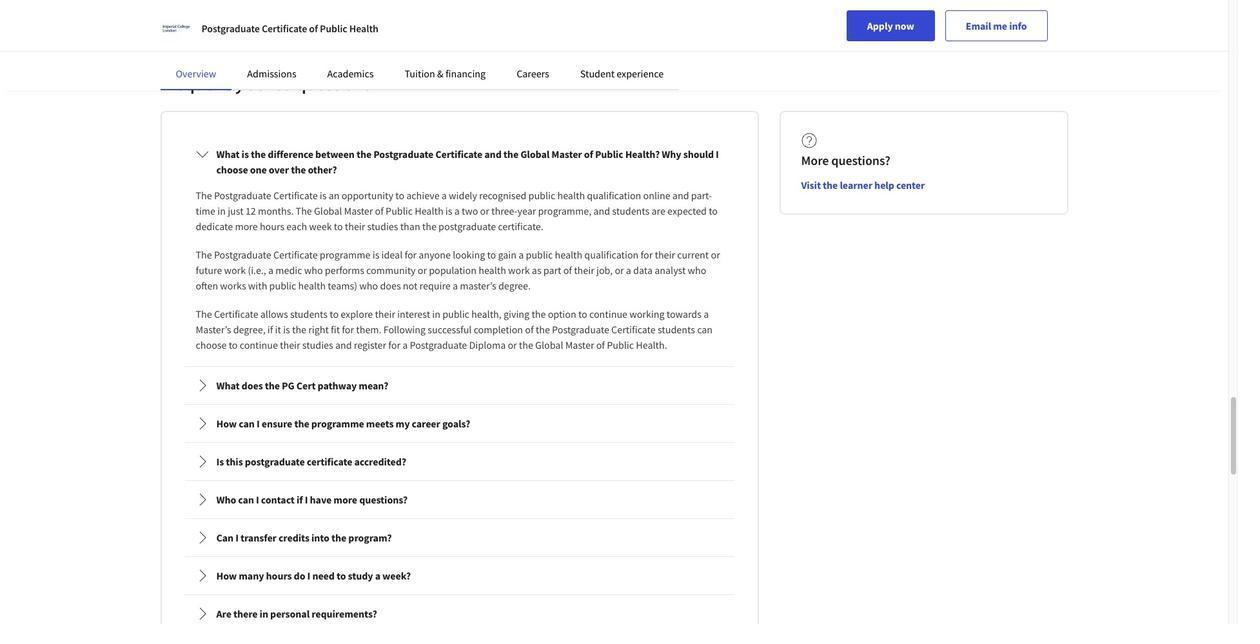 Task type: locate. For each thing, give the bounding box(es) containing it.
0 vertical spatial programme
[[320, 248, 370, 261]]

to right need
[[337, 569, 346, 582]]

working
[[630, 308, 665, 321]]

difference
[[268, 148, 313, 161]]

1 vertical spatial postgraduate
[[245, 455, 305, 468]]

1 horizontal spatial studies
[[367, 220, 398, 233]]

overview
[[176, 67, 216, 80]]

frequently
[[160, 72, 244, 95]]

many
[[239, 569, 264, 582]]

or inside the postgraduate certificate is an opportunity to achieve a widely recognised public health qualification online and part- time in just 12 months. the global master of public health is a two or three-year programme, and students are expected to dedicate more hours each week to their studies than the postgraduate certificate.
[[480, 204, 489, 217]]

0 horizontal spatial more
[[235, 220, 258, 233]]

of down giving on the left
[[525, 323, 534, 336]]

what does the pg cert pathway mean? button
[[185, 368, 733, 404]]

1 vertical spatial health
[[415, 204, 443, 217]]

job,
[[596, 264, 613, 277]]

week
[[309, 220, 332, 233]]

1 vertical spatial qualification
[[584, 248, 639, 261]]

master's
[[196, 323, 231, 336]]

health up the academics link
[[349, 22, 378, 35]]

is
[[242, 148, 249, 161], [320, 189, 327, 202], [445, 204, 452, 217], [373, 248, 379, 261], [283, 323, 290, 336]]

0 vertical spatial hours
[[260, 220, 284, 233]]

mean?
[[359, 379, 388, 392]]

more down 12
[[235, 220, 258, 233]]

0 vertical spatial how
[[216, 417, 237, 430]]

their up analyst
[[655, 248, 675, 261]]

1 horizontal spatial work
[[508, 264, 530, 277]]

0 vertical spatial choose
[[216, 163, 248, 176]]

tuition & financing
[[405, 67, 486, 80]]

postgraduate inside the postgraduate certificate is an opportunity to achieve a widely recognised public health qualification online and part- time in just 12 months. the global master of public health is a two or three-year programme, and students are expected to dedicate more hours each week to their studies than the postgraduate certificate.
[[439, 220, 496, 233]]

master up programme,
[[552, 148, 582, 161]]

postgraduate up achieve
[[374, 148, 433, 161]]

how left many
[[216, 569, 237, 582]]

is
[[216, 455, 224, 468]]

0 vertical spatial continue
[[589, 308, 627, 321]]

does down community
[[380, 279, 401, 292]]

i
[[716, 148, 719, 161], [257, 417, 260, 430], [256, 493, 259, 506], [305, 493, 308, 506], [235, 531, 239, 544], [307, 569, 310, 582]]

email me info
[[966, 19, 1027, 32]]

expected
[[667, 204, 707, 217]]

how up is
[[216, 417, 237, 430]]

postgraduate down ensure
[[245, 455, 305, 468]]

0 horizontal spatial health
[[349, 22, 378, 35]]

are
[[652, 204, 665, 217]]

an
[[329, 189, 339, 202]]

0 vertical spatial studies
[[367, 220, 398, 233]]

academics
[[327, 67, 374, 80]]

1 vertical spatial master
[[344, 204, 373, 217]]

1 vertical spatial programme
[[311, 417, 364, 430]]

0 vertical spatial qualification
[[587, 189, 641, 202]]

the inside 'the certificate allows students to explore their interest in public health, giving the option to continue working towards a master's degree, if it is the right fit for them. following successful completion of the postgraduate certificate students can choose to continue their studies and register for a postgraduate diploma or the global master of public health.'
[[196, 308, 212, 321]]

public inside the postgraduate certificate is an opportunity to achieve a widely recognised public health qualification online and part- time in just 12 months. the global master of public health is a two or three-year programme, and students are expected to dedicate more hours each week to their studies than the postgraduate certificate.
[[386, 204, 413, 217]]

the left pg
[[265, 379, 280, 392]]

master
[[552, 148, 582, 161], [344, 204, 373, 217], [565, 339, 594, 351]]

what for what does the pg cert pathway mean?
[[216, 379, 240, 392]]

0 vertical spatial in
[[217, 204, 226, 217]]

questions? down accredited?
[[359, 493, 408, 506]]

1 vertical spatial more
[[334, 493, 357, 506]]

who can i contact if i have more questions?
[[216, 493, 408, 506]]

and
[[484, 148, 502, 161], [672, 189, 689, 202], [593, 204, 610, 217], [335, 339, 352, 351]]

who right teams)
[[359, 279, 378, 292]]

students down towards
[[658, 323, 695, 336]]

certificate inside the postgraduate certificate programme is ideal for anyone looking to gain a public health qualification for their current or future work (i.e., a medic who performs community or population health work as part of their job, or a data analyst who often works with public health teams) who does not require a master's degree.
[[273, 248, 318, 261]]

certificate
[[262, 22, 307, 35], [435, 148, 482, 161], [273, 189, 318, 202], [273, 248, 318, 261], [214, 308, 258, 321], [611, 323, 656, 336]]

the down difference at the left
[[291, 163, 306, 176]]

often
[[196, 279, 218, 292]]

to inside how many hours do i need to study a week? dropdown button
[[337, 569, 346, 582]]

students inside the postgraduate certificate is an opportunity to achieve a widely recognised public health qualification online and part- time in just 12 months. the global master of public health is a two or three-year programme, and students are expected to dedicate more hours each week to their studies than the postgraduate certificate.
[[612, 204, 650, 217]]

global inside what is the difference between the postgraduate certificate and the global master of public health? why should i choose one over the other?
[[520, 148, 550, 161]]

who down 'current'
[[688, 264, 706, 277]]

me
[[993, 19, 1007, 32]]

health down medic
[[298, 279, 326, 292]]

if inside dropdown button
[[297, 493, 303, 506]]

can inside how can i ensure the programme meets my career goals? dropdown button
[[239, 417, 255, 430]]

0 horizontal spatial work
[[224, 264, 246, 277]]

or down completion
[[508, 339, 517, 351]]

what down master's
[[216, 379, 240, 392]]

requirements?
[[312, 607, 377, 620]]

0 horizontal spatial studies
[[302, 339, 333, 351]]

can i transfer credits into the program?
[[216, 531, 392, 544]]

master inside what is the difference between the postgraduate certificate and the global master of public health? why should i choose one over the other?
[[552, 148, 582, 161]]

1 horizontal spatial students
[[612, 204, 650, 217]]

towards
[[667, 308, 702, 321]]

the inside the postgraduate certificate is an opportunity to achieve a widely recognised public health qualification online and part- time in just 12 months. the global master of public health is a two or three-year programme, and students are expected to dedicate more hours each week to their studies than the postgraduate certificate.
[[422, 220, 436, 233]]

qualification left online
[[587, 189, 641, 202]]

health
[[349, 22, 378, 35], [415, 204, 443, 217]]

certificate
[[307, 455, 352, 468]]

1 vertical spatial studies
[[302, 339, 333, 351]]

student experience link
[[580, 67, 664, 80]]

0 vertical spatial master
[[552, 148, 582, 161]]

0 vertical spatial does
[[380, 279, 401, 292]]

postgraduate up just
[[214, 189, 271, 202]]

each
[[287, 220, 307, 233]]

1 vertical spatial hours
[[266, 569, 292, 582]]

degree.
[[498, 279, 531, 292]]

and inside what is the difference between the postgraduate certificate and the global master of public health? why should i choose one over the other?
[[484, 148, 502, 161]]

0 vertical spatial if
[[267, 323, 273, 336]]

two
[[462, 204, 478, 217]]

qualification inside the postgraduate certificate is an opportunity to achieve a widely recognised public health qualification online and part- time in just 12 months. the global master of public health is a two or three-year programme, and students are expected to dedicate more hours each week to their studies than the postgraduate certificate.
[[587, 189, 641, 202]]

can down towards
[[697, 323, 713, 336]]

0 vertical spatial questions?
[[831, 152, 890, 168]]

2 vertical spatial students
[[658, 323, 695, 336]]

of right the part
[[563, 264, 572, 277]]

qualification up job, on the left
[[584, 248, 639, 261]]

2 vertical spatial global
[[535, 339, 563, 351]]

1 vertical spatial how
[[216, 569, 237, 582]]

1 horizontal spatial postgraduate
[[439, 220, 496, 233]]

the for 12
[[196, 189, 212, 202]]

1 how from the top
[[216, 417, 237, 430]]

hours
[[260, 220, 284, 233], [266, 569, 292, 582]]

public up successful
[[442, 308, 469, 321]]

1 horizontal spatial in
[[260, 607, 268, 620]]

future
[[196, 264, 222, 277]]

email me info button
[[945, 10, 1048, 41]]

degree,
[[233, 323, 265, 336]]

academics link
[[327, 67, 374, 80]]

info
[[1009, 19, 1027, 32]]

and up recognised
[[484, 148, 502, 161]]

work up works
[[224, 264, 246, 277]]

contact
[[261, 493, 295, 506]]

the postgraduate certificate programme is ideal for anyone looking to gain a public health qualification for their current or future work (i.e., a medic who performs community or population health work as part of their job, or a data analyst who often works with public health teams) who does not require a master's degree.
[[196, 248, 720, 292]]

of left health?
[[584, 148, 593, 161]]

their
[[345, 220, 365, 233], [655, 248, 675, 261], [574, 264, 594, 277], [375, 308, 395, 321], [280, 339, 300, 351]]

to down part-
[[709, 204, 718, 217]]

1 vertical spatial in
[[432, 308, 440, 321]]

hours inside dropdown button
[[266, 569, 292, 582]]

choose left one
[[216, 163, 248, 176]]

public up the than
[[386, 204, 413, 217]]

is inside 'the certificate allows students to explore their interest in public health, giving the option to continue working towards a master's degree, if it is the right fit for them. following successful completion of the postgraduate certificate students can choose to continue their studies and register for a postgraduate diploma or the global master of public health.'
[[283, 323, 290, 336]]

2 work from the left
[[508, 264, 530, 277]]

0 horizontal spatial students
[[290, 308, 328, 321]]

2 how from the top
[[216, 569, 237, 582]]

public inside 'the certificate allows students to explore their interest in public health, giving the option to continue working towards a master's degree, if it is the right fit for them. following successful completion of the postgraduate certificate students can choose to continue their studies and register for a postgraduate diploma or the global master of public health.'
[[607, 339, 634, 351]]

or
[[480, 204, 489, 217], [711, 248, 720, 261], [418, 264, 427, 277], [615, 264, 624, 277], [508, 339, 517, 351]]

to up the fit
[[330, 308, 339, 321]]

public inside the postgraduate certificate is an opportunity to achieve a widely recognised public health qualification online and part- time in just 12 months. the global master of public health is a two or three-year programme, and students are expected to dedicate more hours each week to their studies than the postgraduate certificate.
[[528, 189, 555, 202]]

careers link
[[517, 67, 549, 80]]

1 horizontal spatial if
[[297, 493, 303, 506]]

can left ensure
[[239, 417, 255, 430]]

certificate up widely
[[435, 148, 482, 161]]

0 horizontal spatial does
[[242, 379, 263, 392]]

i inside what is the difference between the postgraduate certificate and the global master of public health? why should i choose one over the other?
[[716, 148, 719, 161]]

does left pg
[[242, 379, 263, 392]]

studies inside 'the certificate allows students to explore their interest in public health, giving the option to continue working towards a master's degree, if it is the right fit for them. following successful completion of the postgraduate certificate students can choose to continue their studies and register for a postgraduate diploma or the global master of public health.'
[[302, 339, 333, 351]]

their down it
[[280, 339, 300, 351]]

2 what from the top
[[216, 379, 240, 392]]

studies
[[367, 220, 398, 233], [302, 339, 333, 351]]

i right can
[[235, 531, 239, 544]]

choose
[[216, 163, 248, 176], [196, 339, 227, 351]]

or right job, on the left
[[615, 264, 624, 277]]

list
[[182, 133, 737, 624]]

more right have
[[334, 493, 357, 506]]

the up time
[[196, 189, 212, 202]]

is this postgraduate certificate accredited?
[[216, 455, 406, 468]]

0 vertical spatial more
[[235, 220, 258, 233]]

0 vertical spatial students
[[612, 204, 650, 217]]

choose down master's
[[196, 339, 227, 351]]

1 vertical spatial choose
[[196, 339, 227, 351]]

1 vertical spatial does
[[242, 379, 263, 392]]

programme down pathway on the left bottom of the page
[[311, 417, 364, 430]]

in inside dropdown button
[[260, 607, 268, 620]]

of up questions
[[309, 22, 318, 35]]

0 horizontal spatial questions?
[[359, 493, 408, 506]]

completion
[[474, 323, 523, 336]]

2 horizontal spatial in
[[432, 308, 440, 321]]

what does the pg cert pathway mean?
[[216, 379, 388, 392]]

1 vertical spatial what
[[216, 379, 240, 392]]

or inside 'the certificate allows students to explore their interest in public health, giving the option to continue working towards a master's degree, if it is the right fit for them. following successful completion of the postgraduate certificate students can choose to continue their studies and register for a postgraduate diploma or the global master of public health.'
[[508, 339, 517, 351]]

pathway
[[318, 379, 357, 392]]

continue
[[589, 308, 627, 321], [240, 339, 278, 351]]

the for work
[[196, 248, 212, 261]]

continue left working
[[589, 308, 627, 321]]

2 vertical spatial can
[[238, 493, 254, 506]]

health
[[557, 189, 585, 202], [555, 248, 582, 261], [479, 264, 506, 277], [298, 279, 326, 292]]

students for choose
[[658, 323, 695, 336]]

can for who can i contact if i have more questions?
[[238, 493, 254, 506]]

for right ideal
[[405, 248, 417, 261]]

the up each
[[296, 204, 312, 217]]

0 vertical spatial postgraduate
[[439, 220, 496, 233]]

can inside the 'who can i contact if i have more questions?' dropdown button
[[238, 493, 254, 506]]

what inside what is the difference between the postgraduate certificate and the global master of public health? why should i choose one over the other?
[[216, 148, 240, 161]]

programme,
[[538, 204, 591, 217]]

as
[[532, 264, 541, 277]]

student experience
[[580, 67, 664, 80]]

who
[[304, 264, 323, 277], [688, 264, 706, 277], [359, 279, 378, 292]]

1 horizontal spatial does
[[380, 279, 401, 292]]

health inside the postgraduate certificate is an opportunity to achieve a widely recognised public health qualification online and part- time in just 12 months. the global master of public health is a two or three-year programme, and students are expected to dedicate more hours each week to their studies than the postgraduate certificate.
[[557, 189, 585, 202]]

a inside dropdown button
[[375, 569, 380, 582]]

to right week at the left of page
[[334, 220, 343, 233]]

and up expected
[[672, 189, 689, 202]]

is inside what is the difference between the postgraduate certificate and the global master of public health? why should i choose one over the other?
[[242, 148, 249, 161]]

0 horizontal spatial who
[[304, 264, 323, 277]]

certificate up months.
[[273, 189, 318, 202]]

certificate.
[[498, 220, 543, 233]]

2 vertical spatial master
[[565, 339, 594, 351]]

0 vertical spatial global
[[520, 148, 550, 161]]

can inside 'the certificate allows students to explore their interest in public health, giving the option to continue working towards a master's degree, if it is the right fit for them. following successful completion of the postgraduate certificate students can choose to continue their studies and register for a postgraduate diploma or the global master of public health.'
[[697, 323, 713, 336]]

0 horizontal spatial if
[[267, 323, 273, 336]]

is right it
[[283, 323, 290, 336]]

0 vertical spatial health
[[349, 22, 378, 35]]

0 horizontal spatial in
[[217, 204, 226, 217]]

i left ensure
[[257, 417, 260, 430]]

in left just
[[217, 204, 226, 217]]

their down opportunity
[[345, 220, 365, 233]]

postgraduate down two
[[439, 220, 496, 233]]

the inside the postgraduate certificate programme is ideal for anyone looking to gain a public health qualification for their current or future work (i.e., a medic who performs community or population health work as part of their job, or a data analyst who often works with public health teams) who does not require a master's degree.
[[196, 248, 212, 261]]

following
[[384, 323, 426, 336]]

hours down months.
[[260, 220, 284, 233]]

a down population
[[453, 279, 458, 292]]

more
[[235, 220, 258, 233], [334, 493, 357, 506]]

1 vertical spatial if
[[297, 493, 303, 506]]

three-
[[491, 204, 518, 217]]

global down option at the left
[[535, 339, 563, 351]]

a right the study
[[375, 569, 380, 582]]

qualification
[[587, 189, 641, 202], [584, 248, 639, 261]]

0 vertical spatial can
[[697, 323, 713, 336]]

global
[[520, 148, 550, 161], [314, 204, 342, 217], [535, 339, 563, 351]]

master down opportunity
[[344, 204, 373, 217]]

1 horizontal spatial who
[[359, 279, 378, 292]]

is left ideal
[[373, 248, 379, 261]]

student
[[580, 67, 615, 80]]

how many hours do i need to study a week?
[[216, 569, 411, 582]]

the up recognised
[[503, 148, 518, 161]]

2 horizontal spatial students
[[658, 323, 695, 336]]

2 vertical spatial in
[[260, 607, 268, 620]]

0 horizontal spatial continue
[[240, 339, 278, 351]]

if left it
[[267, 323, 273, 336]]

and down the fit
[[335, 339, 352, 351]]

questions? up visit the learner help center
[[831, 152, 890, 168]]

in inside 'the certificate allows students to explore their interest in public health, giving the option to continue working towards a master's degree, if it is the right fit for them. following successful completion of the postgraduate certificate students can choose to continue their studies and register for a postgraduate diploma or the global master of public health.'
[[432, 308, 440, 321]]

to left gain
[[487, 248, 496, 261]]

year
[[517, 204, 536, 217]]

0 horizontal spatial postgraduate
[[245, 455, 305, 468]]

apply now button
[[846, 10, 935, 41]]

global down 'an'
[[314, 204, 342, 217]]

their left job, on the left
[[574, 264, 594, 277]]

the up master's
[[196, 308, 212, 321]]

work up degree. in the top left of the page
[[508, 264, 530, 277]]

the right the than
[[422, 220, 436, 233]]

1 horizontal spatial health
[[415, 204, 443, 217]]

studies down right
[[302, 339, 333, 351]]

the
[[251, 148, 266, 161], [357, 148, 372, 161], [503, 148, 518, 161], [291, 163, 306, 176], [823, 179, 838, 192], [422, 220, 436, 233], [532, 308, 546, 321], [292, 323, 306, 336], [536, 323, 550, 336], [519, 339, 533, 351], [265, 379, 280, 392], [294, 417, 309, 430], [331, 531, 346, 544]]

of
[[309, 22, 318, 35], [584, 148, 593, 161], [375, 204, 384, 217], [563, 264, 572, 277], [525, 323, 534, 336], [596, 339, 605, 351]]

to right option at the left
[[578, 308, 587, 321]]

1 vertical spatial questions?
[[359, 493, 408, 506]]

there
[[233, 607, 258, 620]]

learner
[[840, 179, 872, 192]]

in up successful
[[432, 308, 440, 321]]

what inside what does the pg cert pathway mean? dropdown button
[[216, 379, 240, 392]]

1 horizontal spatial more
[[334, 493, 357, 506]]

master inside 'the certificate allows students to explore their interest in public health, giving the option to continue working towards a master's degree, if it is the right fit for them. following successful completion of the postgraduate certificate students can choose to continue their studies and register for a postgraduate diploma or the global master of public health.'
[[565, 339, 594, 351]]

1 vertical spatial continue
[[240, 339, 278, 351]]

can for how can i ensure the programme meets my career goals?
[[239, 417, 255, 430]]

public up year
[[528, 189, 555, 202]]

postgraduate inside dropdown button
[[245, 455, 305, 468]]

1 vertical spatial global
[[314, 204, 342, 217]]

of down opportunity
[[375, 204, 384, 217]]

1 what from the top
[[216, 148, 240, 161]]

part
[[543, 264, 561, 277]]

the up future
[[196, 248, 212, 261]]

can i transfer credits into the program? button
[[185, 520, 733, 556]]

0 vertical spatial what
[[216, 148, 240, 161]]

admissions link
[[247, 67, 296, 80]]

1 vertical spatial can
[[239, 417, 255, 430]]



Task type: describe. For each thing, give the bounding box(es) containing it.
between
[[315, 148, 355, 161]]

credits
[[279, 531, 309, 544]]

this
[[226, 455, 243, 468]]

the right visit
[[823, 179, 838, 192]]

how for how many hours do i need to study a week?
[[216, 569, 237, 582]]

a right (i.e.,
[[268, 264, 273, 277]]

have
[[310, 493, 332, 506]]

require
[[419, 279, 451, 292]]

center
[[896, 179, 925, 192]]

visit the learner help center
[[801, 179, 925, 192]]

careers
[[517, 67, 549, 80]]

goals?
[[442, 417, 470, 430]]

financing
[[446, 67, 486, 80]]

visit the learner help center link
[[801, 177, 925, 193]]

is inside the postgraduate certificate programme is ideal for anyone looking to gain a public health qualification for their current or future work (i.e., a medic who performs community or population health work as part of their job, or a data analyst who often works with public health teams) who does not require a master's degree.
[[373, 248, 379, 261]]

public up academics
[[320, 22, 347, 35]]

a right gain
[[519, 248, 524, 261]]

studies inside the postgraduate certificate is an opportunity to achieve a widely recognised public health qualification online and part- time in just 12 months. the global master of public health is a two or three-year programme, and students are expected to dedicate more hours each week to their studies than the postgraduate certificate.
[[367, 220, 398, 233]]

right
[[308, 323, 329, 336]]

i left have
[[305, 493, 308, 506]]

1 horizontal spatial questions?
[[831, 152, 890, 168]]

public inside 'the certificate allows students to explore their interest in public health, giving the option to continue working towards a master's degree, if it is the right fit for them. following successful completion of the postgraduate certificate students can choose to continue their studies and register for a postgraduate diploma or the global master of public health.'
[[442, 308, 469, 321]]

certificate up admissions
[[262, 22, 307, 35]]

to inside the postgraduate certificate programme is ideal for anyone looking to gain a public health qualification for their current or future work (i.e., a medic who performs community or population health work as part of their job, or a data analyst who often works with public health teams) who does not require a master's degree.
[[487, 248, 496, 261]]

postgraduate inside what is the difference between the postgraduate certificate and the global master of public health? why should i choose one over the other?
[[374, 148, 433, 161]]

i right do
[[307, 569, 310, 582]]

apply now
[[867, 19, 914, 32]]

and right programme,
[[593, 204, 610, 217]]

ensure
[[262, 417, 292, 430]]

apply
[[867, 19, 893, 32]]

current
[[677, 248, 709, 261]]

community
[[366, 264, 416, 277]]

tuition
[[405, 67, 435, 80]]

giving
[[504, 308, 530, 321]]

how many hours do i need to study a week? button
[[185, 558, 733, 594]]

public inside what is the difference between the postgraduate certificate and the global master of public health? why should i choose one over the other?
[[595, 148, 623, 161]]

&
[[437, 67, 443, 80]]

personal
[[270, 607, 310, 620]]

2 horizontal spatial who
[[688, 264, 706, 277]]

the right ensure
[[294, 417, 309, 430]]

choose inside what is the difference between the postgraduate certificate and the global master of public health? why should i choose one over the other?
[[216, 163, 248, 176]]

do
[[294, 569, 305, 582]]

master inside the postgraduate certificate is an opportunity to achieve a widely recognised public health qualification online and part- time in just 12 months. the global master of public health is a two or three-year programme, and students are expected to dedicate more hours each week to their studies than the postgraduate certificate.
[[344, 204, 373, 217]]

how for how can i ensure the programme meets my career goals?
[[216, 417, 237, 430]]

successful
[[428, 323, 472, 336]]

the right the between
[[357, 148, 372, 161]]

of left the health. at the bottom right of page
[[596, 339, 605, 351]]

does inside the postgraduate certificate programme is ideal for anyone looking to gain a public health qualification for their current or future work (i.e., a medic who performs community or population health work as part of their job, or a data analyst who often works with public health teams) who does not require a master's degree.
[[380, 279, 401, 292]]

program?
[[348, 531, 392, 544]]

ideal
[[381, 248, 403, 261]]

imperial college london logo image
[[160, 13, 191, 44]]

of inside the postgraduate certificate programme is ideal for anyone looking to gain a public health qualification for their current or future work (i.e., a medic who performs community or population health work as part of their job, or a data analyst who often works with public health teams) who does not require a master's degree.
[[563, 264, 572, 277]]

what for what is the difference between the postgraduate certificate and the global master of public health? why should i choose one over the other?
[[216, 148, 240, 161]]

gain
[[498, 248, 517, 261]]

more inside dropdown button
[[334, 493, 357, 506]]

for down "following"
[[388, 339, 400, 351]]

their up them.
[[375, 308, 395, 321]]

hours inside the postgraduate certificate is an opportunity to achieve a widely recognised public health qualification online and part- time in just 12 months. the global master of public health is a two or three-year programme, and students are expected to dedicate more hours each week to their studies than the postgraduate certificate.
[[260, 220, 284, 233]]

anyone
[[419, 248, 451, 261]]

dedicate
[[196, 220, 233, 233]]

public down medic
[[269, 279, 296, 292]]

just
[[228, 204, 243, 217]]

career
[[412, 417, 440, 430]]

the postgraduate certificate is an opportunity to achieve a widely recognised public health qualification online and part- time in just 12 months. the global master of public health is a two or three-year programme, and students are expected to dedicate more hours each week to their studies than the postgraduate certificate.
[[196, 189, 718, 233]]

a left data
[[626, 264, 631, 277]]

pg
[[282, 379, 294, 392]]

the down completion
[[519, 339, 533, 351]]

overview link
[[176, 67, 216, 80]]

cert
[[296, 379, 316, 392]]

widely
[[449, 189, 477, 202]]

other?
[[308, 163, 337, 176]]

for right the fit
[[342, 323, 354, 336]]

postgraduate inside the postgraduate certificate programme is ideal for anyone looking to gain a public health qualification for their current or future work (i.e., a medic who performs community or population health work as part of their job, or a data analyst who often works with public health teams) who does not require a master's degree.
[[214, 248, 271, 261]]

the for degree,
[[196, 308, 212, 321]]

health up the master's
[[479, 264, 506, 277]]

register
[[354, 339, 386, 351]]

certificate inside what is the difference between the postgraduate certificate and the global master of public health? why should i choose one over the other?
[[435, 148, 482, 161]]

who
[[216, 493, 236, 506]]

a left two
[[454, 204, 460, 217]]

a right towards
[[704, 308, 709, 321]]

data
[[633, 264, 653, 277]]

or down the anyone
[[418, 264, 427, 277]]

1 vertical spatial students
[[290, 308, 328, 321]]

questions? inside dropdown button
[[359, 493, 408, 506]]

the left right
[[292, 323, 306, 336]]

global inside the postgraduate certificate is an opportunity to achieve a widely recognised public health qualification online and part- time in just 12 months. the global master of public health is a two or three-year programme, and students are expected to dedicate more hours each week to their studies than the postgraduate certificate.
[[314, 204, 342, 217]]

does inside dropdown button
[[242, 379, 263, 392]]

achieve
[[406, 189, 440, 202]]

postgraduate right imperial college london logo
[[202, 22, 260, 35]]

week?
[[382, 569, 411, 582]]

their inside the postgraduate certificate is an opportunity to achieve a widely recognised public health qualification online and part- time in just 12 months. the global master of public health is a two or three-year programme, and students are expected to dedicate more hours each week to their studies than the postgraduate certificate.
[[345, 220, 365, 233]]

a down "following"
[[403, 339, 408, 351]]

medic
[[275, 264, 302, 277]]

certificate down working
[[611, 323, 656, 336]]

master's
[[460, 279, 496, 292]]

need
[[312, 569, 335, 582]]

students for expected
[[612, 204, 650, 217]]

certificate inside the postgraduate certificate is an opportunity to achieve a widely recognised public health qualification online and part- time in just 12 months. the global master of public health is a two or three-year programme, and students are expected to dedicate more hours each week to their studies than the postgraduate certificate.
[[273, 189, 318, 202]]

the inside dropdown button
[[265, 379, 280, 392]]

performs
[[325, 264, 364, 277]]

1 horizontal spatial continue
[[589, 308, 627, 321]]

study
[[348, 569, 373, 582]]

experience
[[617, 67, 664, 80]]

programme inside the postgraduate certificate programme is ideal for anyone looking to gain a public health qualification for their current or future work (i.e., a medic who performs community or population health work as part of their job, or a data analyst who often works with public health teams) who does not require a master's degree.
[[320, 248, 370, 261]]

works
[[220, 279, 246, 292]]

postgraduate inside the postgraduate certificate is an opportunity to achieve a widely recognised public health qualification online and part- time in just 12 months. the global master of public health is a two or three-year programme, and students are expected to dedicate more hours each week to their studies than the postgraduate certificate.
[[214, 189, 271, 202]]

list containing what is the difference between the postgraduate certificate and the global master of public health? why should i choose one over the other?
[[182, 133, 737, 624]]

a left widely
[[442, 189, 447, 202]]

population
[[429, 264, 477, 277]]

frequently asked questions
[[160, 72, 371, 95]]

public up as
[[526, 248, 553, 261]]

programme inside dropdown button
[[311, 417, 364, 430]]

with
[[248, 279, 267, 292]]

is left 'an'
[[320, 189, 327, 202]]

is this postgraduate certificate accredited? button
[[185, 444, 733, 480]]

postgraduate certificate of public health
[[202, 22, 378, 35]]

of inside what is the difference between the postgraduate certificate and the global master of public health? why should i choose one over the other?
[[584, 148, 593, 161]]

qualification inside the postgraduate certificate programme is ideal for anyone looking to gain a public health qualification for their current or future work (i.e., a medic who performs community or population health work as part of their job, or a data analyst who often works with public health teams) who does not require a master's degree.
[[584, 248, 639, 261]]

them.
[[356, 323, 381, 336]]

over
[[269, 163, 289, 176]]

part-
[[691, 189, 712, 202]]

are
[[216, 607, 231, 620]]

1 work from the left
[[224, 264, 246, 277]]

if inside 'the certificate allows students to explore their interest in public health, giving the option to continue working towards a master's degree, if it is the right fit for them. following successful completion of the postgraduate certificate students can choose to continue their studies and register for a postgraduate diploma or the global master of public health.'
[[267, 323, 273, 336]]

postgraduate down option at the left
[[552, 323, 609, 336]]

for up data
[[641, 248, 653, 261]]

the up one
[[251, 148, 266, 161]]

one
[[250, 163, 267, 176]]

health up the part
[[555, 248, 582, 261]]

in inside the postgraduate certificate is an opportunity to achieve a widely recognised public health qualification online and part- time in just 12 months. the global master of public health is a two or three-year programme, and students are expected to dedicate more hours each week to their studies than the postgraduate certificate.
[[217, 204, 226, 217]]

analyst
[[655, 264, 686, 277]]

global inside 'the certificate allows students to explore their interest in public health, giving the option to continue working towards a master's degree, if it is the right fit for them. following successful completion of the postgraduate certificate students can choose to continue their studies and register for a postgraduate diploma or the global master of public health.'
[[535, 339, 563, 351]]

health,
[[471, 308, 502, 321]]

more inside the postgraduate certificate is an opportunity to achieve a widely recognised public health qualification online and part- time in just 12 months. the global master of public health is a two or three-year programme, and students are expected to dedicate more hours each week to their studies than the postgraduate certificate.
[[235, 220, 258, 233]]

of inside the postgraduate certificate is an opportunity to achieve a widely recognised public health qualification online and part- time in just 12 months. the global master of public health is a two or three-year programme, and students are expected to dedicate more hours each week to their studies than the postgraduate certificate.
[[375, 204, 384, 217]]

what is the difference between the postgraduate certificate and the global master of public health? why should i choose one over the other?
[[216, 148, 719, 176]]

is down widely
[[445, 204, 452, 217]]

into
[[311, 531, 329, 544]]

opportunity
[[342, 189, 393, 202]]

more
[[801, 152, 829, 168]]

tuition & financing link
[[405, 67, 486, 80]]

the down option at the left
[[536, 323, 550, 336]]

health inside the postgraduate certificate is an opportunity to achieve a widely recognised public health qualification online and part- time in just 12 months. the global master of public health is a two or three-year programme, and students are expected to dedicate more hours each week to their studies than the postgraduate certificate.
[[415, 204, 443, 217]]

and inside 'the certificate allows students to explore their interest in public health, giving the option to continue working towards a master's degree, if it is the right fit for them. following successful completion of the postgraduate certificate students can choose to continue their studies and register for a postgraduate diploma or the global master of public health.'
[[335, 339, 352, 351]]

time
[[196, 204, 215, 217]]

choose inside 'the certificate allows students to explore their interest in public health, giving the option to continue working towards a master's degree, if it is the right fit for them. following successful completion of the postgraduate certificate students can choose to continue their studies and register for a postgraduate diploma or the global master of public health.'
[[196, 339, 227, 351]]

teams)
[[328, 279, 357, 292]]

certificate up degree,
[[214, 308, 258, 321]]

looking
[[453, 248, 485, 261]]

than
[[400, 220, 420, 233]]

explore
[[341, 308, 373, 321]]

i left the contact
[[256, 493, 259, 506]]

to left achieve
[[395, 189, 404, 202]]

or right 'current'
[[711, 248, 720, 261]]

admissions
[[247, 67, 296, 80]]

the right giving on the left
[[532, 308, 546, 321]]

the right 'into'
[[331, 531, 346, 544]]

interest
[[397, 308, 430, 321]]

postgraduate down successful
[[410, 339, 467, 351]]

to down degree,
[[229, 339, 238, 351]]

help
[[874, 179, 894, 192]]

are there in personal requirements? button
[[185, 596, 733, 624]]



Task type: vqa. For each thing, say whether or not it's contained in the screenshot.
'TOP' within the Transform your resume with a degree from a top university for a breakthrough price. Our modular degree learning experience gives you the ability to study online anytime and earn credit as you complete your course assignments. You'll receive the same credential as students who attend class on campus. Coursera degrees cost much less than comparable on-campus programs.
no



